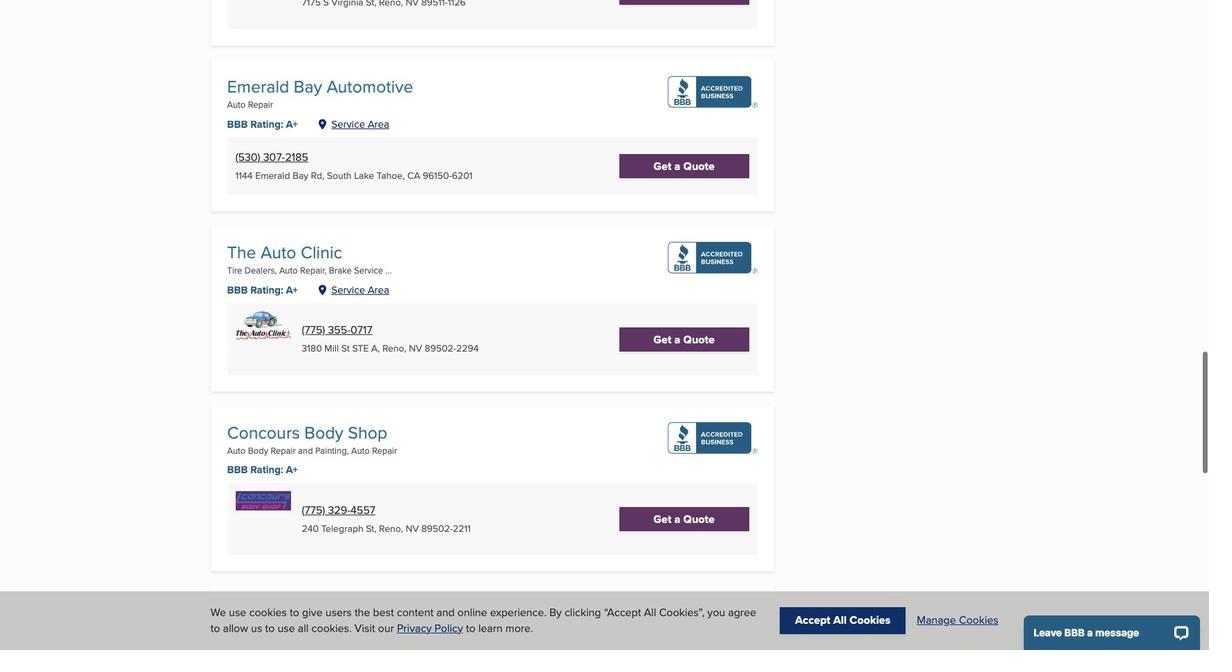 Task type: vqa. For each thing, say whether or not it's contained in the screenshot.
International to the top
no



Task type: describe. For each thing, give the bounding box(es) containing it.
privacy
[[397, 621, 432, 637]]

concours body shop auto body repair and painting, auto repair bbb rating: a+
[[227, 421, 397, 478]]

trans
[[227, 601, 268, 625]]

the inside we use cookies to give users the best content and online experience. by clicking "accept all cookies", you agree to allow us to use all cookies. visit our
[[355, 605, 370, 621]]

trans craft link
[[227, 601, 309, 625]]

89502- inside (775) 329-4557 240 telegraph st , reno, nv 89502-2211
[[421, 522, 453, 536]]

metro
[[323, 324, 351, 340]]

6201
[[452, 169, 473, 182]]

washoe
[[269, 339, 301, 351]]

(775) 355-0717 3180 mill st ste a , reno, nv 89502-2294
[[302, 323, 479, 356]]

trans craft transmission, auto repair
[[227, 601, 328, 637]]

the for lake
[[299, 144, 315, 160]]

manage cookies
[[917, 613, 999, 629]]

cookies
[[249, 605, 287, 621]]

(775) for body
[[302, 502, 325, 518]]

emerald inside (530) 307-2185 1144 emerald bay rd , south lake tahoe, ca 96150-6201
[[255, 169, 290, 182]]

repair,
[[300, 264, 327, 277]]

(775) 329-4557 link
[[302, 502, 376, 518]]

bay inside "emerald bay automotive auto repair"
[[294, 74, 322, 99]]

st for concours body shop
[[366, 522, 374, 536]]

area for emerald bay automotive
[[368, 117, 389, 131]]

to right us
[[265, 621, 275, 637]]

(775) 329-4557 240 telegraph st , reno, nv 89502-2211
[[302, 502, 471, 536]]

telegraph
[[321, 522, 364, 536]]

all inside accept all cookies button
[[834, 613, 847, 629]]

lake inside serving the following areas: south lake tahoe and stateline
[[289, 158, 312, 174]]

emerald inside "emerald bay automotive auto repair"
[[227, 74, 289, 99]]

2211
[[453, 522, 471, 536]]

all inside we use cookies to give users the best content and online experience. by clicking "accept all cookies", you agree to allow us to use all cookies. visit our
[[644, 605, 656, 621]]

, inside '(775) 355-0717 3180 mill st ste a , reno, nv 89502-2294'
[[378, 342, 380, 356]]

service for clinic
[[331, 283, 365, 298]]

get for automotive
[[654, 158, 672, 174]]

clicking
[[565, 605, 601, 621]]

nv for area
[[335, 339, 347, 351]]

we
[[211, 605, 226, 621]]

(530) 307-2185 link
[[235, 149, 308, 165]]

brake
[[329, 264, 352, 277]]

a
[[371, 342, 378, 356]]

users
[[326, 605, 352, 621]]

south inside (530) 307-2185 1144 emerald bay rd , south lake tahoe, ca 96150-6201
[[327, 169, 352, 182]]

accept all cookies button
[[780, 608, 906, 635]]

1 horizontal spatial use
[[278, 621, 295, 637]]

2185
[[285, 149, 308, 165]]

96150-
[[423, 169, 452, 182]]

areas: for and
[[367, 144, 397, 160]]

"accept
[[604, 605, 641, 621]]

nv inside (775) 329-4557 240 telegraph st , reno, nv 89502-2211
[[406, 522, 419, 536]]

online
[[458, 605, 487, 621]]

concours
[[227, 421, 300, 446]]

stateline
[[369, 158, 411, 174]]

cookies.
[[312, 621, 352, 637]]

rd
[[311, 169, 322, 182]]

us
[[251, 621, 262, 637]]

we use cookies to give users the best content and online experience. by clicking "accept all cookies", you agree to allow us to use all cookies. visit our
[[211, 605, 757, 637]]

best
[[373, 605, 394, 621]]

...
[[386, 264, 392, 277]]

our
[[378, 621, 394, 637]]

240
[[302, 522, 319, 536]]

get a quote link for emerald bay automotive
[[619, 154, 749, 179]]

1 horizontal spatial body
[[304, 421, 344, 446]]

bbb inside concours body shop auto body repair and painting, auto repair bbb rating: a+
[[227, 463, 248, 478]]

areas: for area
[[367, 310, 397, 326]]

accredited business image for automotive
[[668, 76, 758, 108]]

and inside serving the following areas: south lake tahoe and stateline
[[347, 158, 366, 174]]

nv for a
[[409, 342, 422, 356]]

reno, inside '(775) 355-0717 3180 mill st ste a , reno, nv 89502-2294'
[[383, 342, 407, 356]]

2 cookies from the left
[[959, 613, 999, 629]]

give
[[302, 605, 323, 621]]

serving the following areas: south lake tahoe and stateline
[[258, 144, 411, 174]]

0717
[[351, 323, 373, 338]]

serving for south
[[258, 144, 296, 160]]

1144
[[235, 169, 253, 182]]

auto inside "emerald bay automotive auto repair"
[[227, 98, 246, 111]]

get for clinic
[[654, 332, 672, 348]]

experience.
[[490, 605, 547, 621]]

accept all cookies
[[795, 613, 891, 629]]

4557
[[351, 502, 376, 518]]

following for metro
[[318, 310, 364, 326]]

all
[[298, 621, 309, 637]]

service area for clinic
[[331, 283, 389, 298]]

automotive
[[327, 74, 413, 99]]

0 horizontal spatial body
[[248, 445, 268, 457]]

(775) for auto
[[302, 323, 325, 338]]

the auto clinic link
[[227, 240, 342, 265]]

serving for reno,
[[258, 310, 296, 326]]

concours body shop link
[[227, 421, 388, 446]]

area for the auto clinic
[[368, 283, 389, 298]]

quote for automotive
[[684, 158, 715, 174]]

tahoe
[[315, 158, 345, 174]]

you
[[708, 605, 725, 621]]

307-
[[263, 149, 285, 165]]

get a quote for shop
[[654, 512, 715, 528]]

repair left painting,
[[271, 445, 296, 457]]

355-
[[328, 323, 351, 338]]

to left allow
[[211, 621, 220, 637]]

2294
[[456, 342, 479, 356]]

county,
[[303, 339, 333, 351]]



Task type: locate. For each thing, give the bounding box(es) containing it.
1 a+ from the top
[[286, 117, 298, 132]]

to
[[290, 605, 299, 621], [211, 621, 220, 637], [265, 621, 275, 637], [466, 621, 476, 637]]

manage cookies button
[[917, 613, 999, 629]]

1 horizontal spatial and
[[347, 158, 366, 174]]

(775) inside '(775) 355-0717 3180 mill st ste a , reno, nv 89502-2294'
[[302, 323, 325, 338]]

st
[[341, 342, 350, 356], [366, 522, 374, 536]]

mill
[[325, 342, 339, 356]]

get a quote link for concours body shop
[[619, 507, 749, 532]]

0 vertical spatial service
[[331, 117, 365, 131]]

repair right painting,
[[372, 445, 397, 457]]

the inside serving the following areas: reno, sparks, metro area washoe county,  nv
[[299, 310, 315, 326]]

to left give
[[290, 605, 299, 621]]

2 a+ from the top
[[286, 283, 298, 298]]

to left learn in the bottom left of the page
[[466, 621, 476, 637]]

st right mill
[[341, 342, 350, 356]]

1 horizontal spatial cookies
[[959, 613, 999, 629]]

more.
[[506, 621, 533, 637]]

auto inside the trans craft transmission, auto repair
[[282, 625, 301, 637]]

1 vertical spatial service
[[354, 264, 383, 277]]

0 vertical spatial serving
[[258, 144, 296, 160]]

1 vertical spatial (775)
[[302, 502, 325, 518]]

1 horizontal spatial lake
[[354, 169, 374, 182]]

1 bbb rating: a+ from the top
[[227, 117, 298, 132]]

st inside '(775) 355-0717 3180 mill st ste a , reno, nv 89502-2294'
[[341, 342, 350, 356]]

2 vertical spatial a+
[[286, 463, 298, 478]]

1 vertical spatial reno,
[[379, 522, 403, 536]]

bbb
[[227, 117, 248, 132], [227, 283, 248, 298], [227, 463, 248, 478]]

a+
[[286, 117, 298, 132], [286, 283, 298, 298], [286, 463, 298, 478]]

repair down give
[[303, 625, 328, 637]]

content
[[397, 605, 434, 621]]

2 accredited business image from the top
[[668, 242, 758, 274]]

st for the auto clinic
[[341, 342, 350, 356]]

emerald bay automotive auto repair
[[227, 74, 413, 111]]

reno, right a
[[383, 342, 407, 356]]

1 horizontal spatial st
[[366, 522, 374, 536]]

1 vertical spatial get a quote link
[[619, 328, 749, 352]]

1 cookies from the left
[[850, 613, 891, 629]]

rating: up (530) 307-2185 link
[[250, 117, 283, 132]]

3 rating: from the top
[[250, 463, 283, 478]]

nv down 355-
[[335, 339, 347, 351]]

painting,
[[315, 445, 349, 457]]

south
[[258, 158, 286, 174], [327, 169, 352, 182]]

sparks,
[[286, 324, 320, 340]]

service area down automotive
[[331, 117, 389, 131]]

rating:
[[250, 117, 283, 132], [250, 283, 283, 298], [250, 463, 283, 478]]

reno,
[[258, 324, 283, 340]]

and left painting,
[[298, 445, 313, 457]]

329-
[[328, 502, 351, 518]]

south right rd
[[327, 169, 352, 182]]

repair up (530) 307-2185 link
[[248, 98, 273, 111]]

0 horizontal spatial all
[[644, 605, 656, 621]]

areas:
[[367, 144, 397, 160], [367, 310, 397, 326]]

policy
[[435, 621, 463, 637]]

bbb rating: a+ down dealers,
[[227, 283, 298, 298]]

4 accredited business image from the top
[[668, 603, 758, 634]]

2 horizontal spatial and
[[437, 605, 455, 621]]

0 vertical spatial and
[[347, 158, 366, 174]]

lake left tahoe,
[[354, 169, 374, 182]]

1 vertical spatial bbb
[[227, 283, 248, 298]]

following for tahoe
[[318, 144, 364, 160]]

1 horizontal spatial south
[[327, 169, 352, 182]]

privacy policy to learn more.
[[397, 621, 533, 637]]

0 vertical spatial quote
[[684, 158, 715, 174]]

1 vertical spatial bay
[[293, 169, 309, 182]]

accredited business image
[[668, 76, 758, 108], [668, 242, 758, 274], [668, 423, 758, 455], [668, 603, 758, 634]]

and
[[347, 158, 366, 174], [298, 445, 313, 457], [437, 605, 455, 621]]

2 get a quote link from the top
[[619, 328, 749, 352]]

service area for automotive
[[331, 117, 389, 131]]

rating: down dealers,
[[250, 283, 283, 298]]

a+ down concours body shop link
[[286, 463, 298, 478]]

89502-
[[425, 342, 456, 356], [421, 522, 453, 536]]

south right 1144
[[258, 158, 286, 174]]

0 vertical spatial st
[[341, 342, 350, 356]]

nv inside serving the following areas: reno, sparks, metro area washoe county,  nv
[[335, 339, 347, 351]]

rating: down the concours
[[250, 463, 283, 478]]

st down 4557
[[366, 522, 374, 536]]

1 horizontal spatial all
[[834, 613, 847, 629]]

0 horizontal spatial use
[[229, 605, 246, 621]]

ste
[[352, 342, 369, 356]]

bay
[[294, 74, 322, 99], [293, 169, 309, 182]]

0 vertical spatial a+
[[286, 117, 298, 132]]

2 vertical spatial rating:
[[250, 463, 283, 478]]

1 vertical spatial area
[[368, 283, 389, 298]]

0 vertical spatial get a quote link
[[619, 154, 749, 179]]

nv left 2211
[[406, 522, 419, 536]]

1 (775) from the top
[[302, 323, 325, 338]]

1 get from the top
[[654, 158, 672, 174]]

shop
[[348, 421, 388, 446]]

89502- inside '(775) 355-0717 3180 mill st ste a , reno, nv 89502-2294'
[[425, 342, 456, 356]]

cookies right manage
[[959, 613, 999, 629]]

(530)
[[235, 149, 260, 165]]

service inside the auto clinic tire dealers, auto repair, brake service ...
[[354, 264, 383, 277]]

a
[[675, 158, 681, 174], [675, 332, 681, 348], [675, 512, 681, 528]]

bbb rating: a+ for emerald
[[227, 117, 298, 132]]

0 horizontal spatial lake
[[289, 158, 312, 174]]

0 vertical spatial get a quote
[[654, 158, 715, 174]]

2 vertical spatial get a quote
[[654, 512, 715, 528]]

0 vertical spatial bbb
[[227, 117, 248, 132]]

0 horizontal spatial st
[[341, 342, 350, 356]]

a+ for bay
[[286, 117, 298, 132]]

0 vertical spatial the
[[299, 144, 315, 160]]

area down ...
[[368, 283, 389, 298]]

1 vertical spatial following
[[318, 310, 364, 326]]

2 get from the top
[[654, 332, 672, 348]]

clinic
[[301, 240, 342, 265]]

the for sparks,
[[299, 310, 315, 326]]

serving inside serving the following areas: reno, sparks, metro area washoe county,  nv
[[258, 310, 296, 326]]

0 vertical spatial reno,
[[383, 342, 407, 356]]

reno, right telegraph
[[379, 522, 403, 536]]

a+ down the auto clinic tire dealers, auto repair, brake service ...
[[286, 283, 298, 298]]

st inside (775) 329-4557 240 telegraph st , reno, nv 89502-2211
[[366, 522, 374, 536]]

1 vertical spatial a
[[675, 332, 681, 348]]

1 horizontal spatial ,
[[374, 522, 377, 536]]

and right tahoe
[[347, 158, 366, 174]]

1 quote from the top
[[684, 158, 715, 174]]

a for automotive
[[675, 158, 681, 174]]

2 vertical spatial service
[[331, 283, 365, 298]]

bbb rating: a+ for the
[[227, 283, 298, 298]]

(775) 355-0717 link
[[302, 323, 373, 338]]

areas: inside serving the following areas: south lake tahoe and stateline
[[367, 144, 397, 160]]

1 vertical spatial a+
[[286, 283, 298, 298]]

3 quote from the top
[[684, 512, 715, 528]]

get for shop
[[654, 512, 672, 528]]

0 horizontal spatial cookies
[[850, 613, 891, 629]]

get a quote for automotive
[[654, 158, 715, 174]]

2 horizontal spatial ,
[[378, 342, 380, 356]]

areas: up tahoe,
[[367, 144, 397, 160]]

0 vertical spatial get
[[654, 158, 672, 174]]

following inside serving the following areas: reno, sparks, metro area washoe county,  nv
[[318, 310, 364, 326]]

2 areas: from the top
[[367, 310, 397, 326]]

0 vertical spatial rating:
[[250, 117, 283, 132]]

a+ up 2185
[[286, 117, 298, 132]]

2 bbb rating: a+ from the top
[[227, 283, 298, 298]]

2 vertical spatial get
[[654, 512, 672, 528]]

lake inside (530) 307-2185 1144 emerald bay rd , south lake tahoe, ca 96150-6201
[[354, 169, 374, 182]]

service area down brake
[[331, 283, 389, 298]]

repair inside the trans craft transmission, auto repair
[[303, 625, 328, 637]]

lake right 307-
[[289, 158, 312, 174]]

3 get a quote link from the top
[[619, 507, 749, 532]]

bay left rd
[[293, 169, 309, 182]]

the inside serving the following areas: south lake tahoe and stateline
[[299, 144, 315, 160]]

(775) inside (775) 329-4557 240 telegraph st , reno, nv 89502-2211
[[302, 502, 325, 518]]

all right "accept
[[644, 605, 656, 621]]

craft
[[272, 601, 309, 625]]

ca
[[407, 169, 420, 182]]

visit
[[355, 621, 375, 637]]

0 vertical spatial (775)
[[302, 323, 325, 338]]

serving inside serving the following areas: south lake tahoe and stateline
[[258, 144, 296, 160]]

0 vertical spatial area
[[368, 117, 389, 131]]

, inside (775) 329-4557 240 telegraph st , reno, nv 89502-2211
[[374, 522, 377, 536]]

nv right a
[[409, 342, 422, 356]]

1 vertical spatial service area
[[331, 283, 389, 298]]

nv
[[335, 339, 347, 351], [409, 342, 422, 356], [406, 522, 419, 536]]

1 vertical spatial quote
[[684, 332, 715, 348]]

accredited business image for clinic
[[668, 242, 758, 274]]

area
[[354, 324, 375, 340]]

1 vertical spatial emerald
[[255, 169, 290, 182]]

0 vertical spatial service area
[[331, 117, 389, 131]]

the auto clinic tire dealers, auto repair, brake service ...
[[227, 240, 392, 277]]

areas: inside serving the following areas: reno, sparks, metro area washoe county,  nv
[[367, 310, 397, 326]]

0 horizontal spatial ,
[[322, 169, 324, 182]]

3 get a quote from the top
[[654, 512, 715, 528]]

2 vertical spatial and
[[437, 605, 455, 621]]

bbb up (530)
[[227, 117, 248, 132]]

bay left automotive
[[294, 74, 322, 99]]

1 vertical spatial 89502-
[[421, 522, 453, 536]]

1 vertical spatial ,
[[378, 342, 380, 356]]

2 vertical spatial the
[[355, 605, 370, 621]]

get a quote link
[[619, 154, 749, 179], [619, 328, 749, 352], [619, 507, 749, 532]]

service
[[331, 117, 365, 131], [354, 264, 383, 277], [331, 283, 365, 298]]

serving
[[258, 144, 296, 160], [258, 310, 296, 326]]

1 a from the top
[[675, 158, 681, 174]]

2 rating: from the top
[[250, 283, 283, 298]]

2 area from the top
[[368, 283, 389, 298]]

3 bbb from the top
[[227, 463, 248, 478]]

cookies
[[850, 613, 891, 629], [959, 613, 999, 629]]

3 a from the top
[[675, 512, 681, 528]]

tire
[[227, 264, 242, 277]]

service down brake
[[331, 283, 365, 298]]

agree
[[728, 605, 757, 621]]

bbb down the concours
[[227, 463, 248, 478]]

3 accredited business image from the top
[[668, 423, 758, 455]]

1 serving from the top
[[258, 144, 296, 160]]

quote for clinic
[[684, 332, 715, 348]]

all right the accept
[[834, 613, 847, 629]]

1 accredited business image from the top
[[668, 76, 758, 108]]

0 vertical spatial areas:
[[367, 144, 397, 160]]

repair inside "emerald bay automotive auto repair"
[[248, 98, 273, 111]]

nv inside '(775) 355-0717 3180 mill st ste a , reno, nv 89502-2294'
[[409, 342, 422, 356]]

a for shop
[[675, 512, 681, 528]]

1 vertical spatial rating:
[[250, 283, 283, 298]]

1 vertical spatial st
[[366, 522, 374, 536]]

0 vertical spatial a
[[675, 158, 681, 174]]

2 following from the top
[[318, 310, 364, 326]]

(775) up county,
[[302, 323, 325, 338]]

1 area from the top
[[368, 117, 389, 131]]

1 bbb from the top
[[227, 117, 248, 132]]

3 a+ from the top
[[286, 463, 298, 478]]

learn
[[479, 621, 503, 637]]

0 horizontal spatial south
[[258, 158, 286, 174]]

following inside serving the following areas: south lake tahoe and stateline
[[318, 144, 364, 160]]

2 vertical spatial ,
[[374, 522, 377, 536]]

cookies",
[[659, 605, 705, 621]]

all
[[644, 605, 656, 621], [834, 613, 847, 629]]

1 rating: from the top
[[250, 117, 283, 132]]

0 vertical spatial emerald
[[227, 74, 289, 99]]

following
[[318, 144, 364, 160], [318, 310, 364, 326]]

allow
[[223, 621, 248, 637]]

(775) up 240
[[302, 502, 325, 518]]

2 vertical spatial get a quote link
[[619, 507, 749, 532]]

1 following from the top
[[318, 144, 364, 160]]

cookies right the accept
[[850, 613, 891, 629]]

0 vertical spatial bbb rating: a+
[[227, 117, 298, 132]]

rating: inside concours body shop auto body repair and painting, auto repair bbb rating: a+
[[250, 463, 283, 478]]

use right we
[[229, 605, 246, 621]]

1 areas: from the top
[[367, 144, 397, 160]]

tahoe,
[[377, 169, 405, 182]]

service for automotive
[[331, 117, 365, 131]]

1 vertical spatial serving
[[258, 310, 296, 326]]

the left best
[[355, 605, 370, 621]]

the up rd
[[299, 144, 315, 160]]

by
[[550, 605, 562, 621]]

lake
[[289, 158, 312, 174], [354, 169, 374, 182]]

south inside serving the following areas: south lake tahoe and stateline
[[258, 158, 286, 174]]

area down automotive
[[368, 117, 389, 131]]

a+ for auto
[[286, 283, 298, 298]]

2 (775) from the top
[[302, 502, 325, 518]]

bbb down tire
[[227, 283, 248, 298]]

1 vertical spatial get
[[654, 332, 672, 348]]

1 vertical spatial bbb rating: a+
[[227, 283, 298, 298]]

1 get a quote from the top
[[654, 158, 715, 174]]

privacy policy link
[[397, 621, 463, 637]]

(530) 307-2185 1144 emerald bay rd , south lake tahoe, ca 96150-6201
[[235, 149, 473, 182]]

bbb rating: a+
[[227, 117, 298, 132], [227, 283, 298, 298]]

body
[[304, 421, 344, 446], [248, 445, 268, 457]]

and inside we use cookies to give users the best content and online experience. by clicking "accept all cookies", you agree to allow us to use all cookies. visit our
[[437, 605, 455, 621]]

0 vertical spatial following
[[318, 144, 364, 160]]

service area
[[331, 117, 389, 131], [331, 283, 389, 298]]

2 service area from the top
[[331, 283, 389, 298]]

transmission,
[[227, 625, 280, 637]]

3 get from the top
[[654, 512, 672, 528]]

reno, inside (775) 329-4557 240 telegraph st , reno, nv 89502-2211
[[379, 522, 403, 536]]

a+ inside concours body shop auto body repair and painting, auto repair bbb rating: a+
[[286, 463, 298, 478]]

and left online
[[437, 605, 455, 621]]

get a quote link for the auto clinic
[[619, 328, 749, 352]]

get a quote for clinic
[[654, 332, 715, 348]]

bbb for emerald
[[227, 117, 248, 132]]

1 get a quote link from the top
[[619, 154, 749, 179]]

1 vertical spatial areas:
[[367, 310, 397, 326]]

2 vertical spatial bbb
[[227, 463, 248, 478]]

manage
[[917, 613, 956, 629]]

serving the following areas: reno, sparks, metro area washoe county,  nv
[[258, 310, 397, 351]]

2 serving from the top
[[258, 310, 296, 326]]

use
[[229, 605, 246, 621], [278, 621, 295, 637]]

rating: for the
[[250, 283, 283, 298]]

dealers,
[[245, 264, 277, 277]]

0 horizontal spatial and
[[298, 445, 313, 457]]

1 vertical spatial and
[[298, 445, 313, 457]]

, inside (530) 307-2185 1144 emerald bay rd , south lake tahoe, ca 96150-6201
[[322, 169, 324, 182]]

emerald bay automotive link
[[227, 74, 413, 99]]

2 vertical spatial quote
[[684, 512, 715, 528]]

2 vertical spatial a
[[675, 512, 681, 528]]

1 vertical spatial get a quote
[[654, 332, 715, 348]]

areas: up a
[[367, 310, 397, 326]]

1 service area from the top
[[331, 117, 389, 131]]

a for clinic
[[675, 332, 681, 348]]

rating: for emerald
[[250, 117, 283, 132]]

1 vertical spatial the
[[299, 310, 315, 326]]

0 vertical spatial ,
[[322, 169, 324, 182]]

accept
[[795, 613, 831, 629]]

the
[[299, 144, 315, 160], [299, 310, 315, 326], [355, 605, 370, 621]]

0 vertical spatial bay
[[294, 74, 322, 99]]

2 bbb from the top
[[227, 283, 248, 298]]

bay inside (530) 307-2185 1144 emerald bay rd , south lake tahoe, ca 96150-6201
[[293, 169, 309, 182]]

3180
[[302, 342, 322, 356]]

service up serving the following areas: south lake tahoe and stateline
[[331, 117, 365, 131]]

2 quote from the top
[[684, 332, 715, 348]]

service left ...
[[354, 264, 383, 277]]

bbb for the
[[227, 283, 248, 298]]

and inside concours body shop auto body repair and painting, auto repair bbb rating: a+
[[298, 445, 313, 457]]

bbb rating: a+ up (530) 307-2185 link
[[227, 117, 298, 132]]

2 a from the top
[[675, 332, 681, 348]]

the up county,
[[299, 310, 315, 326]]

the
[[227, 240, 256, 265]]

quote for shop
[[684, 512, 715, 528]]

(775)
[[302, 323, 325, 338], [302, 502, 325, 518]]

accredited business image for shop
[[668, 423, 758, 455]]

use left all
[[278, 621, 295, 637]]

2 get a quote from the top
[[654, 332, 715, 348]]

0 vertical spatial 89502-
[[425, 342, 456, 356]]



